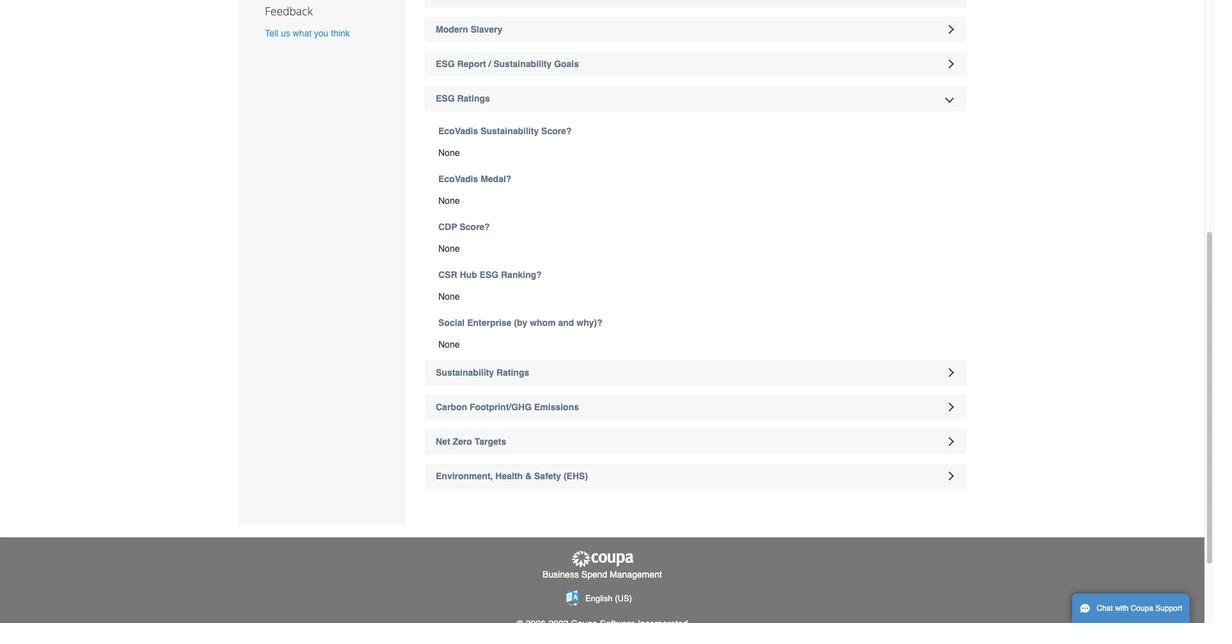 Task type: describe. For each thing, give the bounding box(es) containing it.
4 none from the top
[[439, 292, 460, 302]]

footprint/ghg
[[470, 402, 532, 412]]

zero
[[453, 437, 472, 447]]

hub
[[460, 270, 477, 280]]

feedback
[[265, 3, 313, 19]]

health
[[496, 471, 523, 481]]

with
[[1116, 604, 1129, 613]]

social
[[439, 318, 465, 328]]

environment,
[[436, 471, 493, 481]]

spend
[[582, 570, 608, 580]]

english (us)
[[586, 594, 632, 604]]

(us)
[[615, 594, 632, 604]]

1 vertical spatial score?
[[460, 222, 490, 232]]

support
[[1156, 604, 1183, 613]]

esg report / sustainability goals button
[[425, 51, 967, 77]]

business spend management
[[543, 570, 662, 580]]

what
[[293, 28, 312, 39]]

modern slavery button
[[425, 17, 967, 42]]

modern slavery
[[436, 24, 503, 35]]

think
[[331, 28, 350, 39]]

5 none from the top
[[439, 340, 460, 350]]

management
[[610, 570, 662, 580]]

1 vertical spatial sustainability
[[481, 126, 539, 136]]

0 vertical spatial score?
[[542, 126, 572, 136]]

tell us what you think button
[[265, 27, 350, 40]]

net zero targets heading
[[425, 429, 967, 455]]

us
[[281, 28, 290, 39]]

modern
[[436, 24, 468, 35]]

environment, health & safety (ehs) button
[[425, 464, 967, 489]]

and
[[559, 318, 574, 328]]

tell
[[265, 28, 278, 39]]

net
[[436, 437, 451, 447]]

ratings for esg ratings
[[457, 93, 490, 104]]

sustainability ratings button
[[425, 360, 967, 386]]

carbon footprint/ghg emissions heading
[[425, 395, 967, 420]]

emissions
[[535, 402, 579, 412]]

esg report / sustainability goals heading
[[425, 51, 967, 77]]

carbon footprint/ghg emissions
[[436, 402, 579, 412]]

ecovadis sustainability score?
[[439, 126, 572, 136]]

esg ratings heading
[[425, 86, 967, 111]]

2 vertical spatial esg
[[480, 270, 499, 280]]

esg report / sustainability goals
[[436, 59, 579, 69]]

esg ratings button
[[425, 86, 967, 111]]

carbon footprint/ghg emissions button
[[425, 395, 967, 420]]

ecovadis for ecovadis medal?
[[439, 174, 478, 184]]

2 none from the top
[[439, 196, 460, 206]]

ranking?
[[501, 270, 542, 280]]

sustainability ratings
[[436, 368, 530, 378]]

chat with coupa support button
[[1073, 594, 1191, 623]]



Task type: vqa. For each thing, say whether or not it's contained in the screenshot.
OPTION within the THE SELECTED 'list box'
no



Task type: locate. For each thing, give the bounding box(es) containing it.
(by
[[514, 318, 528, 328]]

/
[[489, 59, 491, 69]]

&
[[526, 471, 532, 481]]

sustainability
[[494, 59, 552, 69], [481, 126, 539, 136], [436, 368, 494, 378]]

2 vertical spatial sustainability
[[436, 368, 494, 378]]

ratings up the carbon footprint/ghg emissions
[[497, 368, 530, 378]]

tell us what you think
[[265, 28, 350, 39]]

sustainability up medal?
[[481, 126, 539, 136]]

sustainability inside heading
[[494, 59, 552, 69]]

carbon
[[436, 402, 467, 412]]

heading
[[425, 0, 967, 8]]

ecovadis for ecovadis sustainability score?
[[439, 126, 478, 136]]

goals
[[554, 59, 579, 69]]

1 ecovadis from the top
[[439, 126, 478, 136]]

score?
[[542, 126, 572, 136], [460, 222, 490, 232]]

safety
[[535, 471, 561, 481]]

0 vertical spatial ratings
[[457, 93, 490, 104]]

esg for esg ratings
[[436, 93, 455, 104]]

0 vertical spatial esg
[[436, 59, 455, 69]]

net zero targets
[[436, 437, 507, 447]]

enterprise
[[468, 318, 512, 328]]

2 ecovadis from the top
[[439, 174, 478, 184]]

ratings inside dropdown button
[[457, 93, 490, 104]]

1 horizontal spatial ratings
[[497, 368, 530, 378]]

1 vertical spatial esg
[[436, 93, 455, 104]]

english
[[586, 594, 613, 604]]

ratings down report
[[457, 93, 490, 104]]

(ehs)
[[564, 471, 588, 481]]

sustainability right the '/'
[[494, 59, 552, 69]]

net zero targets button
[[425, 429, 967, 455]]

you
[[314, 28, 329, 39]]

environment, health & safety (ehs)
[[436, 471, 588, 481]]

report
[[457, 59, 486, 69]]

csr
[[439, 270, 458, 280]]

none
[[439, 148, 460, 158], [439, 196, 460, 206], [439, 244, 460, 254], [439, 292, 460, 302], [439, 340, 460, 350]]

modern slavery heading
[[425, 17, 967, 42]]

ecovadis down esg ratings
[[439, 126, 478, 136]]

coupa
[[1132, 604, 1154, 613]]

esg
[[436, 59, 455, 69], [436, 93, 455, 104], [480, 270, 499, 280]]

medal?
[[481, 174, 512, 184]]

coupa supplier portal image
[[571, 551, 635, 569]]

1 vertical spatial ecovadis
[[439, 174, 478, 184]]

1 horizontal spatial score?
[[542, 126, 572, 136]]

ecovadis medal?
[[439, 174, 512, 184]]

none down cdp
[[439, 244, 460, 254]]

0 vertical spatial ecovadis
[[439, 126, 478, 136]]

none down 'csr'
[[439, 292, 460, 302]]

none down social
[[439, 340, 460, 350]]

ratings inside dropdown button
[[497, 368, 530, 378]]

none up ecovadis medal?
[[439, 148, 460, 158]]

1 none from the top
[[439, 148, 460, 158]]

business
[[543, 570, 579, 580]]

whom
[[530, 318, 556, 328]]

ratings for sustainability ratings
[[497, 368, 530, 378]]

ecovadis
[[439, 126, 478, 136], [439, 174, 478, 184]]

1 vertical spatial ratings
[[497, 368, 530, 378]]

esg ratings
[[436, 93, 490, 104]]

3 none from the top
[[439, 244, 460, 254]]

esg inside dropdown button
[[436, 93, 455, 104]]

social enterprise (by whom and why)?
[[439, 318, 603, 328]]

why)?
[[577, 318, 603, 328]]

ratings
[[457, 93, 490, 104], [497, 368, 530, 378]]

sustainability ratings heading
[[425, 360, 967, 386]]

esg for esg report / sustainability goals
[[436, 59, 455, 69]]

0 horizontal spatial score?
[[460, 222, 490, 232]]

slavery
[[471, 24, 503, 35]]

0 vertical spatial sustainability
[[494, 59, 552, 69]]

0 horizontal spatial ratings
[[457, 93, 490, 104]]

targets
[[475, 437, 507, 447]]

cdp
[[439, 222, 457, 232]]

esg inside dropdown button
[[436, 59, 455, 69]]

chat
[[1097, 604, 1114, 613]]

sustainability up the carbon at the left bottom of page
[[436, 368, 494, 378]]

none up cdp
[[439, 196, 460, 206]]

csr hub esg ranking?
[[439, 270, 542, 280]]

chat with coupa support
[[1097, 604, 1183, 613]]

cdp score?
[[439, 222, 490, 232]]

sustainability inside "heading"
[[436, 368, 494, 378]]

ecovadis left medal?
[[439, 174, 478, 184]]

environment, health & safety (ehs) heading
[[425, 464, 967, 489]]



